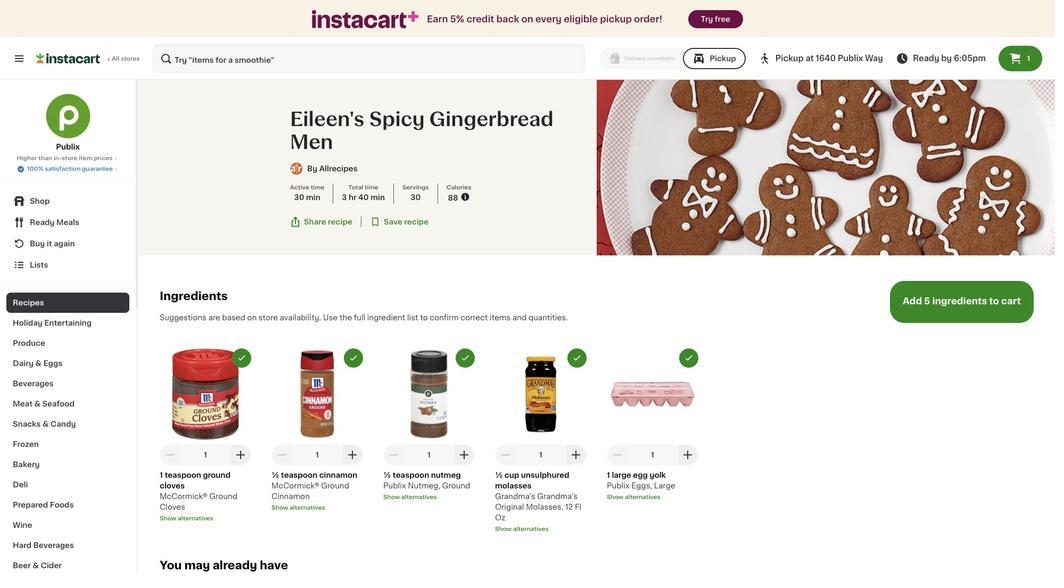 Task type: vqa. For each thing, say whether or not it's contained in the screenshot.
2 in 1 2 3 4 5 6 7 8 9 CUSTOM AMOUNT
no



Task type: locate. For each thing, give the bounding box(es) containing it.
calories
[[446, 185, 471, 191]]

spicy
[[369, 110, 425, 129]]

show alternatives button down nutmeg,
[[383, 493, 475, 502]]

teaspoon up nutmeg,
[[393, 472, 429, 479]]

eligible
[[564, 15, 598, 23]]

earn 5% credit back on every eligible pickup order!
[[427, 15, 663, 23]]

molasses,
[[526, 504, 563, 511]]

2 recipe from the left
[[404, 218, 429, 226]]

decrement quantity image
[[164, 449, 177, 461], [276, 449, 289, 461], [499, 449, 512, 461], [611, 449, 624, 461]]

beverages inside 'link'
[[33, 542, 74, 549]]

4 decrement quantity image from the left
[[611, 449, 624, 461]]

unselect item image
[[460, 353, 470, 363]]

1 horizontal spatial recipe
[[404, 218, 429, 226]]

& left eggs
[[35, 360, 42, 367]]

eileen's
[[290, 110, 364, 129]]

have
[[260, 560, 288, 571]]

1 teaspoon from the left
[[165, 472, 201, 479]]

increment quantity image for ½ teaspoon nutmeg
[[458, 449, 471, 461]]

0 vertical spatial mccormick®
[[271, 482, 319, 490]]

publix inside pickup at 1640 publix way popup button
[[838, 54, 863, 62]]

2 time from the left
[[365, 185, 378, 191]]

1 unselect item image from the left
[[237, 353, 246, 363]]

dairy & eggs link
[[6, 353, 129, 374]]

1 horizontal spatial pickup
[[775, 54, 804, 62]]

decrement quantity image for ½ teaspoon cinnamon
[[276, 449, 289, 461]]

& left the candy
[[42, 421, 49, 428]]

½ for ½ teaspoon nutmeg
[[383, 472, 391, 479]]

store left availability.
[[259, 314, 278, 321]]

show down cinnamon
[[271, 505, 288, 511]]

grandma's down molasses
[[495, 493, 535, 500]]

show inside 1 large egg yolk publix eggs, large show alternatives
[[607, 494, 623, 500]]

2 increment quantity image from the left
[[346, 449, 359, 461]]

show down large
[[607, 494, 623, 500]]

0 horizontal spatial grandma's
[[495, 493, 535, 500]]

teaspoon for publix
[[393, 472, 429, 479]]

0 horizontal spatial time
[[311, 185, 324, 191]]

4 product group from the left
[[495, 349, 587, 534]]

1 horizontal spatial on
[[521, 15, 533, 23]]

time for 30 min
[[311, 185, 324, 191]]

1 horizontal spatial min
[[371, 194, 385, 201]]

yolk
[[650, 472, 666, 479]]

Search field
[[153, 45, 584, 72]]

show
[[383, 494, 400, 500], [607, 494, 623, 500], [271, 505, 288, 511], [160, 516, 176, 522], [495, 526, 512, 532]]

88
[[448, 194, 458, 202]]

hard beverages
[[13, 542, 74, 549]]

None search field
[[152, 44, 585, 73]]

beverages down the dairy & eggs
[[13, 380, 54, 388]]

1 inside 1 large egg yolk publix eggs, large show alternatives
[[607, 472, 610, 479]]

0 horizontal spatial 30
[[294, 194, 304, 201]]

show alternatives button for mccormick®
[[160, 515, 251, 523]]

½ inside ½ teaspoon cinnamon mccormick® ground cinnamon show alternatives
[[271, 472, 279, 479]]

3 teaspoon from the left
[[393, 472, 429, 479]]

quantities.
[[529, 314, 568, 321]]

show alternatives button
[[383, 493, 475, 502], [607, 493, 698, 502], [271, 504, 363, 513], [160, 515, 251, 523], [495, 525, 587, 534]]

1 product group from the left
[[160, 349, 251, 523]]

1 vertical spatial beverages
[[33, 542, 74, 549]]

show alternatives button down cinnamon
[[271, 504, 363, 513]]

ready left by at the top right of page
[[913, 54, 939, 62]]

pickup for pickup
[[710, 55, 736, 62]]

decrement quantity image for ½ cup unsulphured molasses
[[499, 449, 512, 461]]

1 horizontal spatial ground
[[321, 482, 349, 490]]

snacks
[[13, 421, 41, 428]]

1 vertical spatial store
[[259, 314, 278, 321]]

decrement quantity image for 1 teaspoon ground cloves
[[164, 449, 177, 461]]

2 decrement quantity image from the left
[[276, 449, 289, 461]]

credit
[[467, 15, 494, 23]]

recipe inside button
[[328, 218, 352, 226]]

3 decrement quantity image from the left
[[499, 449, 512, 461]]

½ inside '½ teaspoon nutmeg publix nutmeg, ground show alternatives'
[[383, 472, 391, 479]]

1 min from the left
[[306, 194, 320, 201]]

teaspoon up cloves
[[165, 472, 201, 479]]

2 teaspoon from the left
[[281, 472, 317, 479]]

1 horizontal spatial ready
[[913, 54, 939, 62]]

alternatives down eggs,
[[625, 494, 661, 500]]

meat
[[13, 400, 32, 408]]

pickup inside popup button
[[775, 54, 804, 62]]

teaspoon inside 1 teaspoon ground cloves mccormick® ground cloves show alternatives
[[165, 472, 201, 479]]

meals
[[56, 219, 79, 226]]

0 horizontal spatial increment quantity image
[[234, 449, 247, 461]]

3 unselect item image from the left
[[572, 353, 582, 363]]

2 increment quantity image from the left
[[681, 449, 694, 461]]

share recipe button
[[290, 217, 352, 227]]

1 30 from the left
[[294, 194, 304, 201]]

decrement quantity image up cloves
[[164, 449, 177, 461]]

again
[[54, 240, 75, 248]]

egg
[[633, 472, 648, 479]]

teaspoon
[[165, 472, 201, 479], [281, 472, 317, 479], [393, 472, 429, 479]]

decrement quantity image up cinnamon
[[276, 449, 289, 461]]

already
[[213, 560, 257, 571]]

3 increment quantity image from the left
[[570, 449, 582, 461]]

ground down 'nutmeg'
[[442, 482, 470, 490]]

show alternatives button down molasses,
[[495, 525, 587, 534]]

1 horizontal spatial ½
[[383, 472, 391, 479]]

pickup down free
[[710, 55, 736, 62]]

mccormick® inside ½ teaspoon cinnamon mccormick® ground cinnamon show alternatives
[[271, 482, 319, 490]]

0 horizontal spatial to
[[420, 314, 428, 321]]

deli
[[13, 481, 28, 489]]

publix left nutmeg,
[[383, 482, 406, 490]]

product group
[[160, 349, 251, 523], [271, 349, 363, 513], [383, 349, 475, 502], [495, 349, 587, 534], [607, 349, 698, 502]]

original
[[495, 504, 524, 511]]

ground
[[321, 482, 349, 490], [442, 482, 470, 490], [209, 493, 237, 500]]

guarantee
[[82, 166, 113, 172]]

oz
[[495, 514, 505, 522]]

0 horizontal spatial store
[[62, 155, 77, 161]]

0 vertical spatial to
[[989, 297, 999, 306]]

1 vertical spatial on
[[247, 314, 257, 321]]

min right 40
[[371, 194, 385, 201]]

wine
[[13, 522, 32, 529]]

alternatives down cloves
[[178, 516, 213, 522]]

than
[[39, 155, 52, 161]]

ground inside 1 teaspoon ground cloves mccormick® ground cloves show alternatives
[[209, 493, 237, 500]]

& for beer
[[33, 562, 39, 570]]

1 horizontal spatial increment quantity image
[[681, 449, 694, 461]]

30 inside active time 30 min
[[294, 194, 304, 201]]

teaspoon inside ½ teaspoon cinnamon mccormick® ground cinnamon show alternatives
[[281, 472, 317, 479]]

1 time from the left
[[311, 185, 324, 191]]

candy
[[50, 421, 76, 428]]

store up 100% satisfaction guarantee button
[[62, 155, 77, 161]]

by allrecipes
[[307, 165, 358, 173]]

1 vertical spatial ready
[[30, 219, 55, 226]]

3 ½ from the left
[[495, 472, 503, 479]]

show alternatives button down eggs,
[[607, 493, 698, 502]]

alternatives inside ½ teaspoon cinnamon mccormick® ground cinnamon show alternatives
[[290, 505, 325, 511]]

nutmeg
[[431, 472, 461, 479]]

1 horizontal spatial 30
[[411, 194, 421, 201]]

½ up cinnamon
[[271, 472, 279, 479]]

ground inside '½ teaspoon nutmeg publix nutmeg, ground show alternatives'
[[442, 482, 470, 490]]

to left cart at right bottom
[[989, 297, 999, 306]]

alternatives down molasses,
[[513, 526, 549, 532]]

holiday entertaining
[[13, 319, 92, 327]]

2 horizontal spatial increment quantity image
[[570, 449, 582, 461]]

prepared
[[13, 501, 48, 509]]

hard
[[13, 542, 31, 549]]

foods
[[50, 501, 74, 509]]

pickup at 1640 publix way button
[[758, 44, 883, 73]]

time right active
[[311, 185, 324, 191]]

meat & seafood link
[[6, 394, 129, 414]]

increment quantity image
[[234, 449, 247, 461], [346, 449, 359, 461], [570, 449, 582, 461]]

wine link
[[6, 515, 129, 536]]

5
[[924, 297, 930, 306]]

publix left way
[[838, 54, 863, 62]]

publix inside '½ teaspoon nutmeg publix nutmeg, ground show alternatives'
[[383, 482, 406, 490]]

ground down ground
[[209, 493, 237, 500]]

ready inside popup button
[[30, 219, 55, 226]]

30 inside servings 30
[[411, 194, 421, 201]]

alternatives
[[401, 494, 437, 500], [625, 494, 661, 500], [290, 505, 325, 511], [178, 516, 213, 522], [513, 526, 549, 532]]

store
[[62, 155, 77, 161], [259, 314, 278, 321]]

add 5 ingredients to cart
[[903, 297, 1021, 306]]

ready for ready meals
[[30, 219, 55, 226]]

save recipe button
[[370, 217, 429, 227]]

show alternatives button for ground
[[271, 504, 363, 513]]

to
[[989, 297, 999, 306], [420, 314, 428, 321]]

molasses
[[495, 482, 532, 490]]

active
[[290, 185, 309, 191]]

ground inside ½ teaspoon cinnamon mccormick® ground cinnamon show alternatives
[[321, 482, 349, 490]]

higher than in-store item prices
[[17, 155, 113, 161]]

2 horizontal spatial teaspoon
[[393, 472, 429, 479]]

grandma's up the 12
[[537, 493, 578, 500]]

nutmeg,
[[408, 482, 440, 490]]

on right the back
[[521, 15, 533, 23]]

1 increment quantity image from the left
[[234, 449, 247, 461]]

time inside total time 3 hr 40 min
[[365, 185, 378, 191]]

1 vertical spatial to
[[420, 314, 428, 321]]

0 horizontal spatial mccormick®
[[160, 493, 207, 500]]

show alternatives button down cloves
[[160, 515, 251, 523]]

beverages
[[13, 380, 54, 388], [33, 542, 74, 549]]

large
[[654, 482, 675, 490]]

increment quantity image for 1 large egg yolk
[[681, 449, 694, 461]]

5%
[[450, 15, 464, 23]]

0 vertical spatial ready
[[913, 54, 939, 62]]

½ down decrement quantity icon
[[383, 472, 391, 479]]

1 horizontal spatial teaspoon
[[281, 472, 317, 479]]

& right beer
[[33, 562, 39, 570]]

you
[[160, 560, 182, 571]]

1 vertical spatial mccormick®
[[160, 493, 207, 500]]

0 horizontal spatial teaspoon
[[165, 472, 201, 479]]

0 horizontal spatial ready
[[30, 219, 55, 226]]

cloves
[[160, 504, 185, 511]]

show down oz
[[495, 526, 512, 532]]

0 horizontal spatial ½
[[271, 472, 279, 479]]

to inside button
[[989, 297, 999, 306]]

1 increment quantity image from the left
[[458, 449, 471, 461]]

1 horizontal spatial to
[[989, 297, 999, 306]]

bakery
[[13, 461, 40, 468]]

show inside 1 teaspoon ground cloves mccormick® ground cloves show alternatives
[[160, 516, 176, 522]]

unsulphured
[[521, 472, 569, 479]]

may
[[184, 560, 210, 571]]

1 ½ from the left
[[271, 472, 279, 479]]

unselect item image for 1 large egg yolk
[[684, 353, 694, 363]]

½ left cup
[[495, 472, 503, 479]]

1 inside 1 teaspoon ground cloves mccormick® ground cloves show alternatives
[[160, 472, 163, 479]]

beverages up cider
[[33, 542, 74, 549]]

higher
[[17, 155, 37, 161]]

publix inside publix link
[[56, 143, 80, 151]]

recipe down "3"
[[328, 218, 352, 226]]

to right 'list'
[[420, 314, 428, 321]]

alternatives down cinnamon
[[290, 505, 325, 511]]

try
[[701, 15, 713, 23]]

1 horizontal spatial increment quantity image
[[346, 449, 359, 461]]

0 horizontal spatial recipe
[[328, 218, 352, 226]]

in-
[[54, 155, 62, 161]]

teaspoon up cinnamon
[[281, 472, 317, 479]]

ground for mccormick® ground cloves
[[209, 493, 237, 500]]

30
[[294, 194, 304, 201], [411, 194, 421, 201]]

time inside active time 30 min
[[311, 185, 324, 191]]

1 decrement quantity image from the left
[[164, 449, 177, 461]]

0 vertical spatial on
[[521, 15, 533, 23]]

2 min from the left
[[371, 194, 385, 201]]

teaspoon inside '½ teaspoon nutmeg publix nutmeg, ground show alternatives'
[[393, 472, 429, 479]]

publix down large
[[607, 482, 630, 490]]

2 ½ from the left
[[383, 472, 391, 479]]

2 30 from the left
[[411, 194, 421, 201]]

alternatives inside 1 teaspoon ground cloves mccormick® ground cloves show alternatives
[[178, 516, 213, 522]]

show down decrement quantity icon
[[383, 494, 400, 500]]

2 unselect item image from the left
[[349, 353, 358, 363]]

increment quantity image for cinnamon
[[346, 449, 359, 461]]

min down active
[[306, 194, 320, 201]]

½ inside ½ cup unsulphured molasses grandma's grandma's original molasses, 12 fl oz show alternatives
[[495, 472, 503, 479]]

0 horizontal spatial min
[[306, 194, 320, 201]]

publix up higher than in-store item prices link
[[56, 143, 80, 151]]

decrement quantity image up large
[[611, 449, 624, 461]]

increment quantity image
[[458, 449, 471, 461], [681, 449, 694, 461]]

try free
[[701, 15, 730, 23]]

30 down active
[[294, 194, 304, 201]]

1 horizontal spatial mccormick®
[[271, 482, 319, 490]]

time for 3 hr 40 min
[[365, 185, 378, 191]]

recipe for share recipe
[[328, 218, 352, 226]]

time up 40
[[365, 185, 378, 191]]

1 horizontal spatial time
[[365, 185, 378, 191]]

ready down shop
[[30, 219, 55, 226]]

5 product group from the left
[[607, 349, 698, 502]]

servings
[[402, 185, 429, 191]]

based
[[222, 314, 245, 321]]

ingredients
[[160, 291, 228, 302]]

& right meat
[[34, 400, 41, 408]]

higher than in-store item prices link
[[17, 154, 119, 163]]

seafood
[[42, 400, 75, 408]]

mccormick® up cloves
[[160, 493, 207, 500]]

alternatives down nutmeg,
[[401, 494, 437, 500]]

ready
[[913, 54, 939, 62], [30, 219, 55, 226]]

0 horizontal spatial increment quantity image
[[458, 449, 471, 461]]

teaspoon for cloves
[[165, 472, 201, 479]]

& inside 'link'
[[33, 562, 39, 570]]

show down cloves
[[160, 516, 176, 522]]

ready meals link
[[6, 212, 129, 233]]

pickup inside button
[[710, 55, 736, 62]]

min
[[306, 194, 320, 201], [371, 194, 385, 201]]

4 unselect item image from the left
[[684, 353, 694, 363]]

mccormick®
[[271, 482, 319, 490], [160, 493, 207, 500]]

ready by 6:05pm link
[[896, 52, 986, 65]]

ground down cinnamon
[[321, 482, 349, 490]]

on right based
[[247, 314, 257, 321]]

decrement quantity image up cup
[[499, 449, 512, 461]]

2 horizontal spatial ½
[[495, 472, 503, 479]]

mccormick® up cinnamon
[[271, 482, 319, 490]]

alternatives inside 1 large egg yolk publix eggs, large show alternatives
[[625, 494, 661, 500]]

recipe right save
[[404, 218, 429, 226]]

recipe inside button
[[404, 218, 429, 226]]

ready for ready by 6:05pm
[[913, 54, 939, 62]]

30 down servings
[[411, 194, 421, 201]]

ground for publix nutmeg, ground
[[442, 482, 470, 490]]

recipe for save recipe
[[404, 218, 429, 226]]

0 horizontal spatial pickup
[[710, 55, 736, 62]]

0 horizontal spatial ground
[[209, 493, 237, 500]]

unselect item image
[[237, 353, 246, 363], [349, 353, 358, 363], [572, 353, 582, 363], [684, 353, 694, 363]]

bakery link
[[6, 455, 129, 475]]

pickup left at
[[775, 54, 804, 62]]

2 horizontal spatial ground
[[442, 482, 470, 490]]

1 recipe from the left
[[328, 218, 352, 226]]

1 horizontal spatial grandma's
[[537, 493, 578, 500]]

produce
[[13, 340, 45, 347]]



Task type: describe. For each thing, give the bounding box(es) containing it.
frozen
[[13, 441, 39, 448]]

order!
[[634, 15, 663, 23]]

eileen's spicy gingerbread men
[[290, 110, 554, 152]]

hard beverages link
[[6, 536, 129, 556]]

mccormick® inside 1 teaspoon ground cloves mccormick® ground cloves show alternatives
[[160, 493, 207, 500]]

ingredient
[[367, 314, 405, 321]]

1 button
[[999, 46, 1042, 71]]

shop
[[30, 198, 50, 205]]

express icon image
[[312, 10, 418, 28]]

item
[[79, 155, 92, 161]]

holiday entertaining link
[[6, 313, 129, 333]]

list
[[407, 314, 418, 321]]

deli link
[[6, 475, 129, 495]]

ingredients
[[932, 297, 987, 306]]

prepared foods link
[[6, 495, 129, 515]]

all stores
[[112, 56, 140, 62]]

snacks & candy
[[13, 421, 76, 428]]

100% satisfaction guarantee
[[27, 166, 113, 172]]

every
[[535, 15, 562, 23]]

cloves
[[160, 482, 185, 490]]

unselect item image for 1 teaspoon ground cloves
[[237, 353, 246, 363]]

recipes link
[[6, 293, 129, 313]]

0 vertical spatial store
[[62, 155, 77, 161]]

½ teaspoon nutmeg publix nutmeg, ground show alternatives
[[383, 472, 470, 500]]

snacks & candy link
[[6, 414, 129, 434]]

& for meat
[[34, 400, 41, 408]]

decrement quantity image for 1 large egg yolk
[[611, 449, 624, 461]]

eggs,
[[632, 482, 652, 490]]

use
[[323, 314, 338, 321]]

cup
[[505, 472, 519, 479]]

beer
[[13, 562, 31, 570]]

dairy & eggs
[[13, 360, 63, 367]]

hr
[[349, 194, 357, 201]]

1 grandma's from the left
[[495, 493, 535, 500]]

12
[[565, 504, 573, 511]]

dairy
[[13, 360, 33, 367]]

frozen link
[[6, 434, 129, 455]]

the
[[340, 314, 352, 321]]

alternatives inside ½ cup unsulphured molasses grandma's grandma's original molasses, 12 fl oz show alternatives
[[513, 526, 549, 532]]

40
[[358, 194, 369, 201]]

suggestions
[[160, 314, 206, 321]]

are
[[208, 314, 220, 321]]

produce link
[[6, 333, 129, 353]]

all stores link
[[36, 44, 141, 73]]

2 product group from the left
[[271, 349, 363, 513]]

show alternatives button for grandma's
[[495, 525, 587, 534]]

holiday
[[13, 319, 42, 327]]

decrement quantity image
[[388, 449, 400, 461]]

publix inside 1 large egg yolk publix eggs, large show alternatives
[[607, 482, 630, 490]]

show alternatives button for nutmeg,
[[383, 493, 475, 502]]

3 product group from the left
[[383, 349, 475, 502]]

back
[[496, 15, 519, 23]]

save recipe
[[384, 218, 429, 226]]

eggs
[[43, 360, 63, 367]]

teaspoon for mccormick®
[[281, 472, 317, 479]]

full
[[354, 314, 365, 321]]

suggestions are based on store availability. use the full ingredient list to confirm correct items and quantities.
[[160, 314, 568, 321]]

by
[[941, 54, 952, 62]]

min inside total time 3 hr 40 min
[[371, 194, 385, 201]]

unselect item image for ½ teaspoon cinnamon
[[349, 353, 358, 363]]

increment quantity image for unsulphured
[[570, 449, 582, 461]]

½ for ½ teaspoon cinnamon
[[271, 472, 279, 479]]

show inside ½ cup unsulphured molasses grandma's grandma's original molasses, 12 fl oz show alternatives
[[495, 526, 512, 532]]

ground
[[203, 472, 230, 479]]

gingerbread
[[429, 110, 554, 129]]

prices
[[94, 155, 113, 161]]

instacart logo image
[[36, 52, 100, 65]]

min inside active time 30 min
[[306, 194, 320, 201]]

total
[[348, 185, 363, 191]]

buy it again
[[30, 240, 75, 248]]

cart
[[1001, 297, 1021, 306]]

service type group
[[599, 48, 746, 69]]

1 horizontal spatial store
[[259, 314, 278, 321]]

& for snacks
[[42, 421, 49, 428]]

½ for ½ cup unsulphured molasses
[[495, 472, 503, 479]]

entertaining
[[44, 319, 92, 327]]

show inside '½ teaspoon nutmeg publix nutmeg, ground show alternatives'
[[383, 494, 400, 500]]

publix logo image
[[44, 93, 91, 139]]

pickup for pickup at 1640 publix way
[[775, 54, 804, 62]]

3
[[342, 194, 347, 201]]

0 vertical spatial beverages
[[13, 380, 54, 388]]

2 grandma's from the left
[[537, 493, 578, 500]]

correct
[[461, 314, 488, 321]]

shop link
[[6, 191, 129, 212]]

by
[[307, 165, 317, 173]]

unselect item image for ½ cup unsulphured molasses
[[572, 353, 582, 363]]

satisfaction
[[45, 166, 81, 172]]

way
[[865, 54, 883, 62]]

1 inside button
[[1027, 55, 1030, 62]]

and
[[513, 314, 527, 321]]

beverages link
[[6, 374, 129, 394]]

confirm
[[430, 314, 459, 321]]

increment quantity image for ground
[[234, 449, 247, 461]]

100% satisfaction guarantee button
[[17, 163, 119, 174]]

alternatives inside '½ teaspoon nutmeg publix nutmeg, ground show alternatives'
[[401, 494, 437, 500]]

it
[[47, 240, 52, 248]]

show alternatives button for publix
[[607, 493, 698, 502]]

eileen's spicy gingerbread men image
[[597, 80, 1055, 256]]

1 teaspoon ground cloves mccormick® ground cloves show alternatives
[[160, 472, 237, 522]]

beer & cider
[[13, 562, 62, 570]]

pickup at 1640 publix way
[[775, 54, 883, 62]]

0 horizontal spatial on
[[247, 314, 257, 321]]

100%
[[27, 166, 43, 172]]

availability.
[[280, 314, 321, 321]]

men
[[290, 133, 333, 152]]

allrecipes
[[319, 165, 358, 173]]

cider
[[41, 562, 62, 570]]

fl
[[575, 504, 581, 511]]

show inside ½ teaspoon cinnamon mccormick® ground cinnamon show alternatives
[[271, 505, 288, 511]]

& for dairy
[[35, 360, 42, 367]]



